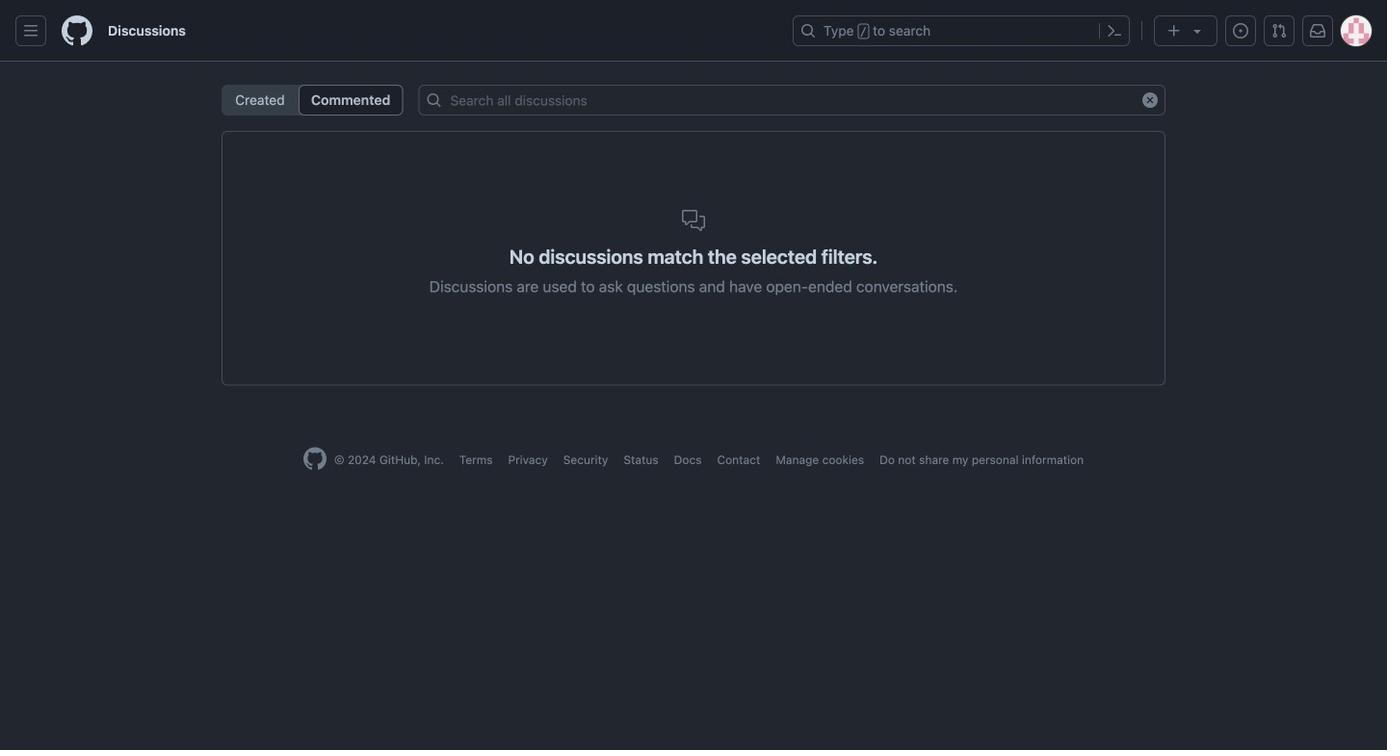 Task type: locate. For each thing, give the bounding box(es) containing it.
search image
[[426, 92, 442, 108]]

comment discussion image
[[682, 209, 705, 232]]

list
[[222, 85, 403, 116]]

notifications image
[[1310, 23, 1326, 39]]

plus image
[[1167, 23, 1182, 39]]

git pull request image
[[1272, 23, 1287, 39]]

clear image
[[1143, 92, 1158, 108]]



Task type: describe. For each thing, give the bounding box(es) containing it.
command palette image
[[1107, 23, 1123, 39]]

homepage image
[[62, 15, 92, 46]]

issue opened image
[[1233, 23, 1249, 39]]

Discussions search field
[[419, 85, 1166, 116]]

Search all discussions text field
[[419, 85, 1166, 116]]

triangle down image
[[1190, 23, 1205, 39]]

homepage image
[[303, 448, 326, 471]]



Task type: vqa. For each thing, say whether or not it's contained in the screenshot.
more to the bottom
no



